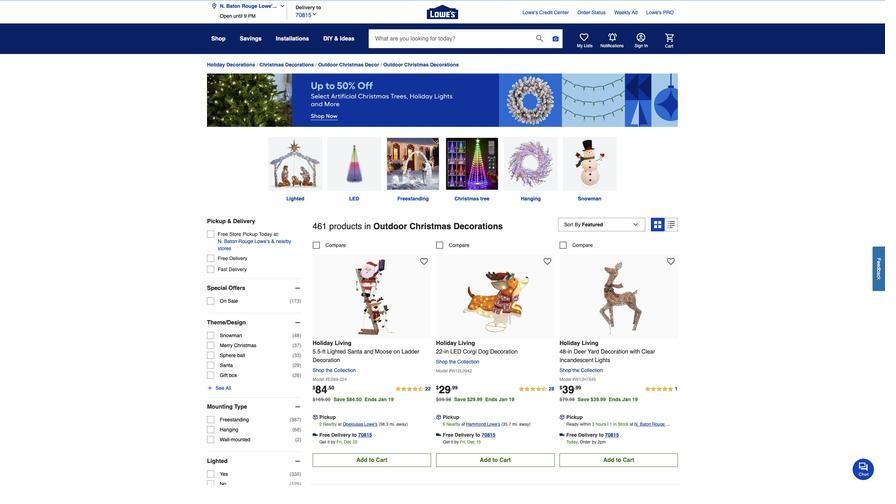 Task type: vqa. For each thing, say whether or not it's contained in the screenshot.


Task type: describe. For each thing, give the bounding box(es) containing it.
$169.00 save $84.50 ends jan 19
[[313, 397, 394, 403]]

opelousas
[[343, 422, 363, 427]]

outdoor christmas decorations theme/design snowman image
[[563, 137, 617, 191]]

outdoor christmas decorations mounting type hanging image
[[504, 137, 558, 191]]

camera image
[[552, 35, 560, 42]]

pickup image for 2 nearby
[[313, 415, 318, 420]]

cart button
[[656, 33, 674, 49]]

) for ( 387 )
[[300, 417, 301, 423]]

1 button
[[645, 385, 678, 394]]

.99 for 29
[[451, 385, 458, 391]]

f e e d b a c k
[[876, 258, 882, 280]]

get for get it by fri, dec 15
[[443, 440, 450, 445]]

free for ready within
[[567, 433, 577, 438]]

|
[[608, 422, 609, 427]]

68
[[294, 427, 300, 433]]

shop for holiday living 5.5-ft lighted santa and moose on ladder decoration
[[313, 368, 324, 374]]

decorations down installations button
[[285, 62, 314, 68]]

pickup up stores
[[207, 218, 226, 225]]

5.5-
[[313, 349, 323, 355]]

a
[[876, 272, 882, 275]]

the for led
[[449, 359, 456, 365]]

away) for 6 nearby at hammond lowe's (35.7 mi. away)
[[519, 422, 531, 427]]

lighted inside holiday living 5.5-ft lighted santa and moose on ladder decoration
[[327, 349, 346, 355]]

ladder
[[402, 349, 419, 355]]

free delivery to 70815 for 15
[[443, 433, 496, 438]]

order status link
[[578, 9, 606, 16]]

1 add to cart button from the left
[[313, 454, 431, 467]]

in inside holiday living 22-in led corgi dog decoration
[[444, 349, 449, 355]]

jan for 29
[[499, 397, 508, 403]]

5014172127 element
[[313, 242, 346, 249]]

nearby for 2 nearby
[[323, 422, 337, 427]]

0 vertical spatial today
[[259, 232, 272, 237]]

cart inside "button"
[[665, 44, 674, 49]]

1 horizontal spatial hanging
[[521, 196, 541, 202]]

it for fri, dec 15
[[451, 440, 453, 445]]

the for deer
[[573, 368, 580, 374]]

diy & ideas
[[323, 36, 355, 42]]

n. baton rouge lowe's & nearby stores button
[[218, 238, 301, 252]]

3 by from the left
[[592, 440, 597, 445]]

at:
[[274, 232, 279, 237]]

pickup for ready within
[[567, 415, 583, 421]]

n. baton rouge lowe'...
[[220, 3, 277, 9]]

hammond
[[466, 422, 486, 427]]

and
[[364, 349, 374, 355]]

( for 26
[[292, 373, 294, 379]]

( 29 )
[[292, 363, 301, 369]]

lowe's credit center link
[[523, 9, 569, 16]]

( for 387
[[290, 417, 291, 423]]

1 vertical spatial snowman
[[220, 333, 242, 339]]

living for corgi
[[458, 340, 475, 347]]

48-
[[560, 349, 568, 355]]

mounting
[[207, 404, 233, 411]]

( 173 )
[[290, 299, 301, 304]]

diy
[[323, 36, 333, 42]]

holiday living 22-in led corgi dog decoration image
[[456, 258, 535, 337]]

lowe's home improvement logo image
[[427, 0, 458, 28]]

461 products in outdoor christmas decorations
[[313, 222, 503, 232]]

70815 button up installations button
[[296, 10, 317, 19]]

jan for 84
[[378, 397, 387, 403]]

holiday for holiday living 48-in deer yard decoration with clear incandescent lights
[[560, 340, 580, 347]]

products
[[329, 222, 362, 232]]

holiday living 48-in deer yard decoration with clear incandescent lights image
[[580, 258, 658, 337]]

diy & ideas button
[[323, 32, 355, 45]]

on
[[394, 349, 400, 355]]

$ 84 .50
[[313, 384, 334, 396]]

all
[[226, 386, 231, 391]]

save for 84
[[334, 397, 345, 403]]

ends jan 19 element for 84
[[365, 397, 397, 403]]

compare for 5014172127 element
[[326, 243, 346, 248]]

snowman link
[[560, 137, 619, 202]]

hanging link
[[502, 137, 560, 202]]

save for 39
[[578, 397, 589, 403]]

) for ( 29 )
[[300, 363, 301, 369]]

delivery up installations
[[296, 4, 315, 10]]

( 387 )
[[290, 417, 301, 423]]

.50
[[327, 385, 334, 391]]

lights
[[595, 358, 610, 364]]

0 horizontal spatial led
[[349, 196, 359, 202]]

sphere ball
[[220, 353, 245, 359]]

tree
[[480, 196, 490, 202]]

nearby
[[276, 239, 291, 244]]

living for yard
[[582, 340, 599, 347]]

delivery down free delivery
[[229, 267, 247, 273]]

k
[[876, 278, 882, 280]]

hammond lowe's button
[[466, 421, 500, 428]]

lowe's home improvement lists image
[[580, 33, 589, 42]]

& for diy
[[334, 36, 338, 42]]

baton inside ready within 3 hours | 1 in stock at n. baton rouge lowe's
[[640, 422, 651, 427]]

minus image for special offers
[[294, 285, 301, 292]]

corgi
[[463, 349, 477, 355]]

truck filled image for get it by fri, dec 15
[[436, 433, 441, 438]]

1 vertical spatial 22
[[353, 440, 358, 445]]

n. baton rouge lowe'... button
[[211, 0, 288, 13]]

offers
[[229, 285, 245, 292]]

decorations down savings
[[226, 62, 255, 68]]

0 vertical spatial lighted
[[286, 196, 304, 202]]

save for 29
[[454, 397, 466, 403]]

0 vertical spatial freestanding
[[398, 196, 429, 202]]

clear
[[642, 349, 655, 355]]

holiday living 48-in deer yard decoration with clear incandescent lights
[[560, 340, 655, 364]]

335
[[291, 472, 300, 478]]

f e e d b a c k button
[[873, 247, 885, 292]]

lowe's pro link
[[646, 9, 674, 16]]

cart for second add to cart button from right
[[500, 458, 511, 464]]

lowe's inside ready within 3 hours | 1 in stock at n. baton rouge lowe's
[[635, 429, 648, 434]]

my lists link
[[577, 33, 593, 49]]

at for opelousas
[[338, 422, 342, 427]]

) for ( 33 )
[[300, 353, 301, 359]]

37
[[294, 343, 300, 349]]

) for ( 68 )
[[300, 427, 301, 433]]

at for hammond
[[462, 422, 465, 427]]

holiday living 22-in led corgi dog decoration
[[436, 340, 518, 355]]

dog
[[478, 349, 489, 355]]

1 heart outline image from the left
[[420, 258, 428, 266]]

2 add from the left
[[480, 458, 491, 464]]

decorations down christmas tree
[[454, 222, 503, 232]]

model for 22-in led corgi dog decoration
[[436, 369, 448, 374]]

delivery up get it by fri, dec 22
[[331, 433, 351, 438]]

with
[[630, 349, 640, 355]]

shop the collection for led
[[436, 359, 479, 365]]

led link
[[325, 137, 384, 202]]

compare for 5014120153 element
[[573, 243, 593, 248]]

away) for 2 nearby at opelousas lowe's (58.3 mi. away)
[[397, 422, 408, 427]]

box
[[229, 373, 237, 379]]

minus image for mounting type
[[294, 404, 301, 411]]

grid view image
[[654, 221, 662, 228]]

.99 for 39
[[574, 385, 581, 391]]

(58.3
[[379, 422, 389, 427]]

84
[[316, 384, 327, 396]]

by for fri, dec 22
[[331, 440, 335, 445]]

b
[[876, 270, 882, 272]]

2 add to cart button from the left
[[436, 454, 555, 467]]

( for 29
[[292, 363, 294, 369]]

advertisement region
[[207, 74, 678, 128]]

3 free delivery to 70815 from the left
[[567, 433, 619, 438]]

holiday for holiday living 5.5-ft lighted santa and moose on ladder decoration
[[313, 340, 333, 347]]

sign
[[635, 43, 643, 48]]

mounting type
[[207, 404, 247, 411]]

) for ( 26 )
[[300, 373, 301, 379]]

# for holiday living 48-in deer yard decoration with clear incandescent lights
[[573, 377, 575, 382]]

22-
[[436, 349, 444, 355]]

actual price $29.99 element
[[436, 384, 458, 396]]

(35.7
[[502, 422, 511, 427]]

pickup for 6 nearby
[[443, 415, 459, 421]]

on
[[220, 299, 227, 304]]

es69-
[[328, 377, 340, 382]]

pickup for 2 nearby
[[319, 415, 336, 421]]

1 e from the top
[[876, 261, 882, 264]]

merry christmas
[[220, 343, 256, 349]]

actual price $39.99 element
[[560, 384, 581, 396]]

rouge inside ready within 3 hours | 1 in stock at n. baton rouge lowe's
[[652, 422, 665, 427]]

2 heart outline image from the left
[[667, 258, 675, 266]]

led inside holiday living 22-in led corgi dog decoration
[[450, 349, 462, 355]]

28 button
[[519, 385, 555, 394]]

pickup up n. baton rouge lowe's & nearby stores
[[243, 232, 258, 237]]

$ for 39
[[560, 385, 563, 391]]

) for ( 335 )
[[300, 472, 301, 478]]

5 stars image
[[645, 385, 678, 394]]

open
[[220, 13, 232, 19]]

cart for third add to cart button from the right
[[376, 458, 387, 464]]

christmas decorations link
[[260, 62, 314, 68]]

delivery up free store pickup today at:
[[233, 218, 255, 225]]

2pm
[[598, 440, 606, 445]]

collection for corgi
[[458, 359, 479, 365]]

pickup & delivery
[[207, 218, 255, 225]]

# for holiday living 5.5-ft lighted santa and moose on ladder decoration
[[326, 377, 328, 382]]

dec for 22
[[344, 440, 352, 445]]

n. inside ready within 3 hours | 1 in stock at n. baton rouge lowe's
[[635, 422, 639, 427]]

lowe's credit center
[[523, 10, 569, 15]]

1 vertical spatial 2
[[297, 437, 300, 443]]

outdoor christmas decorations link
[[383, 62, 459, 68]]

lowe's home improvement notification center image
[[609, 33, 617, 42]]

70815 button for 6 nearby
[[482, 432, 496, 439]]

( for 68
[[292, 427, 294, 433]]

was price $169.00 element
[[313, 395, 334, 403]]

ready
[[567, 422, 579, 427]]

mi. for (58.3
[[390, 422, 395, 427]]

pickup image for 6 nearby
[[436, 415, 441, 420]]

free for 2 nearby
[[319, 433, 330, 438]]

model # w12h1645
[[560, 377, 596, 382]]

( for 173
[[290, 299, 291, 304]]

plus image
[[207, 386, 213, 391]]

the for lighted
[[326, 368, 333, 374]]

living for santa
[[335, 340, 352, 347]]

1 vertical spatial hanging
[[220, 427, 238, 433]]

gift
[[220, 373, 228, 379]]

dec for 15
[[468, 440, 475, 445]]

1 inside ready within 3 hours | 1 in stock at n. baton rouge lowe's
[[610, 422, 612, 427]]

ends for 84
[[365, 397, 377, 403]]

center
[[554, 10, 569, 15]]

free for 6 nearby
[[443, 433, 454, 438]]

yes
[[220, 472, 228, 478]]

173
[[291, 299, 300, 304]]

2 add to cart from the left
[[480, 458, 511, 464]]

5014120153 element
[[560, 242, 593, 249]]

special
[[207, 285, 227, 292]]

outdoor christmas decorations theme/design christmas tree image
[[445, 137, 499, 191]]

free left store
[[218, 232, 228, 237]]

$ 29 .99
[[436, 384, 458, 396]]

ad
[[632, 10, 638, 15]]

70815 button for ready within
[[605, 432, 619, 439]]

fri, for fri, dec 22
[[337, 440, 343, 445]]



Task type: locate. For each thing, give the bounding box(es) containing it.
$
[[313, 385, 316, 391], [436, 385, 439, 391], [560, 385, 563, 391]]

1 truck filled image from the left
[[313, 433, 318, 438]]

29 for $ 29 .99
[[439, 384, 451, 396]]

decoration inside holiday living 22-in led corgi dog decoration
[[490, 349, 518, 355]]

delivery up "today , order by 2pm"
[[578, 433, 598, 438]]

n.
[[220, 3, 225, 9], [218, 239, 223, 244], [635, 422, 639, 427]]

living inside holiday living 22-in led corgi dog decoration
[[458, 340, 475, 347]]

today left at:
[[259, 232, 272, 237]]

2 4.5 stars image from the left
[[519, 385, 555, 394]]

see all button
[[207, 385, 231, 392]]

3 ) from the top
[[300, 343, 301, 349]]

1 add from the left
[[356, 458, 368, 464]]

0 horizontal spatial model
[[313, 377, 324, 382]]

compare inside 5014120153 element
[[573, 243, 593, 248]]

2 e from the top
[[876, 264, 882, 267]]

get for get it by fri, dec 22
[[320, 440, 326, 445]]

1 .99 from the left
[[451, 385, 458, 391]]

/ right decor
[[381, 62, 382, 68]]

0 vertical spatial order
[[578, 10, 590, 15]]

4.5 stars image for 29
[[519, 385, 555, 394]]

minus image inside theme/design button
[[294, 320, 301, 327]]

2 vertical spatial &
[[271, 239, 275, 244]]

ends for 29
[[485, 397, 498, 403]]

2 horizontal spatial the
[[573, 368, 580, 374]]

mi. for (35.7
[[512, 422, 518, 427]]

70815 for 2 nearby
[[358, 433, 372, 438]]

10 ) from the top
[[300, 472, 301, 478]]

3 add from the left
[[604, 458, 615, 464]]

0 horizontal spatial away)
[[397, 422, 408, 427]]

70815 button for 2 nearby
[[358, 432, 372, 439]]

savings
[[240, 36, 262, 42]]

savings save $39.99 element
[[578, 397, 641, 403]]

2 horizontal spatial at
[[630, 422, 633, 427]]

0 horizontal spatial collection
[[334, 368, 356, 374]]

e up d
[[876, 261, 882, 264]]

1 add to cart from the left
[[356, 458, 387, 464]]

decorations
[[226, 62, 255, 68], [285, 62, 314, 68], [430, 62, 459, 68], [454, 222, 503, 232]]

22 inside 4.5 stars image
[[425, 386, 431, 392]]

yard
[[588, 349, 599, 355]]

1 vertical spatial order
[[580, 440, 591, 445]]

w12h1645
[[575, 377, 596, 382]]

credit
[[540, 10, 553, 15]]

living
[[335, 340, 352, 347], [458, 340, 475, 347], [582, 340, 599, 347]]

shop button
[[211, 32, 226, 45]]

2 vertical spatial n.
[[635, 422, 639, 427]]

.99 inside $ 39 .99
[[574, 385, 581, 391]]

0 horizontal spatial truck filled image
[[313, 433, 318, 438]]

was price $59.98 element
[[436, 395, 454, 403]]

0 vertical spatial 2
[[320, 422, 322, 427]]

0 vertical spatial 29
[[294, 363, 300, 369]]

santa
[[348, 349, 362, 355], [220, 363, 233, 369]]

1 horizontal spatial 22
[[425, 386, 431, 392]]

get down 6
[[443, 440, 450, 445]]

lighted up yes
[[207, 459, 228, 465]]

in right |
[[614, 422, 617, 427]]

lighted button
[[207, 453, 301, 471]]

minus image for lighted
[[294, 458, 301, 465]]

stock
[[618, 422, 629, 427]]

5 ) from the top
[[300, 363, 301, 369]]

shop the collection up "model # w12l0942"
[[436, 359, 479, 365]]

1 compare from the left
[[326, 243, 346, 248]]

model
[[436, 369, 448, 374], [313, 377, 324, 382], [560, 377, 571, 382]]

70815 down 2 nearby at opelousas lowe's (58.3 mi. away)
[[358, 433, 372, 438]]

1 horizontal spatial snowman
[[578, 196, 602, 202]]

ends jan 19 element for 39
[[609, 397, 641, 403]]

decoration up lights
[[601, 349, 629, 355]]

9
[[244, 13, 247, 19]]

2 nearby from the left
[[447, 422, 460, 427]]

minus image up the 48
[[294, 320, 301, 327]]

pickup up 6
[[443, 415, 459, 421]]

minus image inside special offers button
[[294, 285, 301, 292]]

holiday inside holiday living 22-in led corgi dog decoration
[[436, 340, 457, 347]]

1 horizontal spatial 29
[[439, 384, 451, 396]]

living inside holiday living 5.5-ft lighted santa and moose on ladder decoration
[[335, 340, 352, 347]]

fri, left 15
[[460, 440, 466, 445]]

2 at from the left
[[462, 422, 465, 427]]

2 horizontal spatial /
[[381, 62, 382, 68]]

( 68 )
[[292, 427, 301, 433]]

& for pickup
[[227, 218, 231, 225]]

see
[[216, 386, 225, 391]]

1 vertical spatial lighted
[[327, 349, 346, 355]]

2 it from the left
[[451, 440, 453, 445]]

1 horizontal spatial add to cart
[[480, 458, 511, 464]]

2 truck filled image from the left
[[436, 433, 441, 438]]

led up products at the left
[[349, 196, 359, 202]]

( for 37
[[292, 343, 294, 349]]

holiday up 22-
[[436, 340, 457, 347]]

fri, down 2 nearby at opelousas lowe's (58.3 mi. away)
[[337, 440, 343, 445]]

4.5 stars image
[[395, 385, 431, 394], [519, 385, 555, 394]]

70815 for ready within
[[605, 433, 619, 438]]

0 horizontal spatial pickup image
[[313, 415, 318, 420]]

1 ends jan 19 element from the left
[[365, 397, 397, 403]]

2 compare from the left
[[449, 243, 470, 248]]

2 horizontal spatial 19
[[632, 397, 638, 403]]

free right truck filled image
[[567, 433, 577, 438]]

moose
[[375, 349, 392, 355]]

in inside the holiday living 48-in deer yard decoration with clear incandescent lights
[[568, 349, 572, 355]]

# up .50 in the left bottom of the page
[[326, 377, 328, 382]]

/ right holiday decorations link on the left
[[257, 62, 258, 68]]

3 add to cart from the left
[[604, 458, 635, 464]]

) for ( 173 )
[[300, 299, 301, 304]]

shop the collection for lighted
[[313, 368, 356, 374]]

1 horizontal spatial it
[[451, 440, 453, 445]]

3 ends jan 19 element from the left
[[609, 397, 641, 403]]

lowe's home improvement cart image
[[665, 33, 674, 42]]

shop down 22-
[[436, 359, 448, 365]]

the up model # w12h1645
[[573, 368, 580, 374]]

) up ( 33 )
[[300, 343, 301, 349]]

in inside ready within 3 hours | 1 in stock at n. baton rouge lowe's
[[614, 422, 617, 427]]

santa down the sphere
[[220, 363, 233, 369]]

baton for n. baton rouge lowe'...
[[226, 3, 240, 9]]

0 horizontal spatial 22
[[353, 440, 358, 445]]

savings save $84.50 element
[[334, 397, 397, 403]]

# for holiday living 22-in led corgi dog decoration
[[449, 369, 451, 374]]

1 mi. from the left
[[390, 422, 395, 427]]

1 $ from the left
[[313, 385, 316, 391]]

1 horizontal spatial the
[[449, 359, 456, 365]]

1 nearby from the left
[[323, 422, 337, 427]]

70815 button down 2 nearby at opelousas lowe's (58.3 mi. away)
[[358, 432, 372, 439]]

decoration inside holiday living 5.5-ft lighted santa and moose on ladder decoration
[[313, 358, 340, 364]]

outdoor christmas decorations mounting type freestanding image
[[386, 137, 440, 191]]

rouge for lowe'...
[[242, 3, 257, 9]]

2 jan from the left
[[499, 397, 508, 403]]

shop the collection up model # w12h1645
[[560, 368, 603, 374]]

in left deer
[[568, 349, 572, 355]]

$79.98 save $39.99 ends jan 19
[[560, 397, 638, 403]]

0 horizontal spatial add to cart
[[356, 458, 387, 464]]

search image
[[536, 35, 544, 42]]

shop for holiday living 48-in deer yard decoration with clear incandescent lights
[[560, 368, 571, 374]]

ends for 39
[[609, 397, 621, 403]]

1 ends from the left
[[365, 397, 377, 403]]

& right diy
[[334, 36, 338, 42]]

rouge down 1 button
[[652, 422, 665, 427]]

2 horizontal spatial ends jan 19 element
[[609, 397, 641, 403]]

2 minus image from the top
[[294, 458, 301, 465]]

ideas
[[340, 36, 355, 42]]

n. inside n. baton rouge lowe'... button
[[220, 3, 225, 9]]

collection for yard
[[581, 368, 603, 374]]

29
[[294, 363, 300, 369], [439, 384, 451, 396]]

e
[[876, 261, 882, 264], [876, 264, 882, 267]]

at left hammond
[[462, 422, 465, 427]]

minus image
[[294, 404, 301, 411], [294, 458, 301, 465]]

order left "status"
[[578, 10, 590, 15]]

2 horizontal spatial jan
[[623, 397, 631, 403]]

3 19 from the left
[[632, 397, 638, 403]]

&
[[334, 36, 338, 42], [227, 218, 231, 225], [271, 239, 275, 244]]

shop the collection link up w12l0942
[[436, 359, 482, 365]]

shop the collection link
[[436, 359, 482, 365], [313, 368, 359, 374], [560, 368, 606, 374]]

2 down $169.00
[[320, 422, 322, 427]]

cart
[[665, 44, 674, 49], [376, 458, 387, 464], [500, 458, 511, 464], [623, 458, 635, 464]]

save left the $39.99
[[578, 397, 589, 403]]

4.5 stars image for 84
[[395, 385, 431, 394]]

sale
[[228, 299, 238, 304]]

) up 37
[[300, 333, 301, 339]]

incandescent
[[560, 358, 594, 364]]

2 vertical spatial rouge
[[652, 422, 665, 427]]

1 pickup image from the left
[[313, 415, 318, 420]]

3 compare from the left
[[573, 243, 593, 248]]

2 free delivery to 70815 from the left
[[443, 433, 496, 438]]

0 horizontal spatial 1
[[610, 422, 612, 427]]

$59.98 save $29.99 ends jan 19
[[436, 397, 515, 403]]

1 living from the left
[[335, 340, 352, 347]]

19 for 39
[[632, 397, 638, 403]]

1 horizontal spatial truck filled image
[[436, 433, 441, 438]]

4 ) from the top
[[300, 353, 301, 359]]

0 horizontal spatial today
[[259, 232, 272, 237]]

1 horizontal spatial santa
[[348, 349, 362, 355]]

away)
[[397, 422, 408, 427], [519, 422, 531, 427]]

lighted inside button
[[207, 459, 228, 465]]

chevron down image inside n. baton rouge lowe'... button
[[277, 3, 285, 9]]

0 horizontal spatial freestanding
[[220, 417, 249, 423]]

39
[[563, 384, 574, 396]]

holiday inside the holiday decorations / christmas decorations / outdoor christmas decor / outdoor christmas decorations
[[207, 62, 225, 68]]

decoration right dog
[[490, 349, 518, 355]]

add down get it by fri, dec 22
[[356, 458, 368, 464]]

2 minus image from the top
[[294, 320, 301, 327]]

shop the collection
[[436, 359, 479, 365], [313, 368, 356, 374], [560, 368, 603, 374]]

1 horizontal spatial get
[[443, 440, 450, 445]]

location image
[[211, 3, 217, 9]]

lighted link
[[266, 137, 325, 202]]

opelousas lowe's button
[[343, 421, 378, 428]]

2 ends from the left
[[485, 397, 498, 403]]

0 horizontal spatial living
[[335, 340, 352, 347]]

n. right the stock
[[635, 422, 639, 427]]

70815 for 6 nearby
[[482, 433, 496, 438]]

70815 button down |
[[605, 432, 619, 439]]

lowe's pro
[[646, 10, 674, 15]]

model for 5.5-ft lighted santa and moose on ladder decoration
[[313, 377, 324, 382]]

minus image for theme/design
[[294, 320, 301, 327]]

$ inside $ 84 .50
[[313, 385, 316, 391]]

2 mi. from the left
[[512, 422, 518, 427]]

29 up $59.98
[[439, 384, 451, 396]]

by
[[331, 440, 335, 445], [454, 440, 459, 445], [592, 440, 597, 445]]

3 living from the left
[[582, 340, 599, 347]]

0 horizontal spatial ends jan 19 element
[[365, 397, 397, 403]]

0 horizontal spatial dec
[[344, 440, 352, 445]]

2 ends jan 19 element from the left
[[485, 397, 517, 403]]

0 horizontal spatial lighted
[[207, 459, 228, 465]]

$ up $169.00
[[313, 385, 316, 391]]

snowman up merry
[[220, 333, 242, 339]]

) for ( 37 )
[[300, 343, 301, 349]]

shop the collection up es69-
[[313, 368, 356, 374]]

4.5 stars image containing 28
[[519, 385, 555, 394]]

decor
[[365, 62, 379, 68]]

.99 up was price $59.98 element
[[451, 385, 458, 391]]

holiday inside holiday living 5.5-ft lighted santa and moose on ladder decoration
[[313, 340, 333, 347]]

1 horizontal spatial add to cart button
[[436, 454, 555, 467]]

1 vertical spatial 1
[[610, 422, 612, 427]]

1 horizontal spatial 19
[[509, 397, 515, 403]]

2 horizontal spatial add
[[604, 458, 615, 464]]

0 vertical spatial baton
[[226, 3, 240, 9]]

1 dec from the left
[[344, 440, 352, 445]]

n. up stores
[[218, 239, 223, 244]]

sign in button
[[635, 33, 648, 49]]

2 horizontal spatial save
[[578, 397, 589, 403]]

1 free delivery to 70815 from the left
[[319, 433, 372, 438]]

pro
[[663, 10, 674, 15]]

cart for first add to cart button from right
[[623, 458, 635, 464]]

model down 22-
[[436, 369, 448, 374]]

$ 39 .99
[[560, 384, 581, 396]]

fast
[[218, 267, 227, 273]]

1 vertical spatial santa
[[220, 363, 233, 369]]

2 horizontal spatial free delivery to 70815
[[567, 433, 619, 438]]

rouge for lowe's
[[239, 239, 253, 244]]

224
[[340, 377, 347, 382]]

pickup image
[[560, 415, 565, 420]]

( 26 )
[[292, 373, 301, 379]]

1 horizontal spatial collection
[[458, 359, 479, 365]]

free delivery to 70815 up the get it by fri, dec 15
[[443, 433, 496, 438]]

29 for ( 29 )
[[294, 363, 300, 369]]

1 horizontal spatial chevron down image
[[312, 11, 317, 17]]

3 save from the left
[[578, 397, 589, 403]]

None search field
[[369, 29, 563, 55]]

jan up (35.7
[[499, 397, 508, 403]]

ends jan 19 element up (35.7
[[485, 397, 517, 403]]

jan up (58.3
[[378, 397, 387, 403]]

christmas tree
[[455, 196, 490, 202]]

shop the collection link for deer
[[560, 368, 606, 374]]

outdoor christmas decor link
[[318, 62, 379, 68]]

collection for santa
[[334, 368, 356, 374]]

$ for 84
[[313, 385, 316, 391]]

( for 335
[[290, 472, 291, 478]]

pickup up ready at the bottom
[[567, 415, 583, 421]]

chat invite button image
[[853, 459, 875, 481]]

) down ( 37 )
[[300, 353, 301, 359]]

savings save $29.99 element
[[454, 397, 517, 403]]

rouge inside n. baton rouge lowe's & nearby stores
[[239, 239, 253, 244]]

jan for 39
[[623, 397, 631, 403]]

0 horizontal spatial .99
[[451, 385, 458, 391]]

2 $ from the left
[[436, 385, 439, 391]]

actual price $84.50 element
[[313, 384, 334, 396]]

1 away) from the left
[[397, 422, 408, 427]]

baton for n. baton rouge lowe's & nearby stores
[[224, 239, 237, 244]]

minus image
[[294, 285, 301, 292], [294, 320, 301, 327]]

list view image
[[668, 221, 675, 228]]

$ inside $ 39 .99
[[560, 385, 563, 391]]

ends jan 19 element
[[365, 397, 397, 403], [485, 397, 517, 403], [609, 397, 641, 403]]

ft
[[323, 349, 326, 355]]

shop the collection for deer
[[560, 368, 603, 374]]

get it by fri, dec 22
[[320, 440, 358, 445]]

1 horizontal spatial fri,
[[460, 440, 466, 445]]

6
[[443, 422, 445, 427]]

0 horizontal spatial hanging
[[220, 427, 238, 433]]

1 horizontal spatial today
[[567, 440, 578, 445]]

2 by from the left
[[454, 440, 459, 445]]

santa inside holiday living 5.5-ft lighted santa and moose on ladder decoration
[[348, 349, 362, 355]]

0 horizontal spatial 4.5 stars image
[[395, 385, 431, 394]]

1 ) from the top
[[300, 299, 301, 304]]

installations button
[[276, 32, 309, 45]]

1 jan from the left
[[378, 397, 387, 403]]

decorations down search query "text box"
[[430, 62, 459, 68]]

2 horizontal spatial add to cart button
[[560, 454, 678, 467]]

truck filled image
[[313, 433, 318, 438], [436, 433, 441, 438]]

1 horizontal spatial add
[[480, 458, 491, 464]]

3 add to cart button from the left
[[560, 454, 678, 467]]

2 get from the left
[[443, 440, 450, 445]]

2 horizontal spatial decoration
[[601, 349, 629, 355]]

decoration inside the holiday living 48-in deer yard decoration with clear incandescent lights
[[601, 349, 629, 355]]

1 by from the left
[[331, 440, 335, 445]]

0 vertical spatial snowman
[[578, 196, 602, 202]]

fri,
[[337, 440, 343, 445], [460, 440, 466, 445]]

22 button
[[395, 385, 431, 394]]

1 horizontal spatial pickup image
[[436, 415, 441, 420]]

chevron down image inside 70815 button
[[312, 11, 317, 17]]

1 horizontal spatial living
[[458, 340, 475, 347]]

wall-
[[220, 437, 231, 443]]

2 19 from the left
[[509, 397, 515, 403]]

) up ( 48 )
[[300, 299, 301, 304]]

1 horizontal spatial free delivery to 70815
[[443, 433, 496, 438]]

away) right (58.3
[[397, 422, 408, 427]]

ends jan 19 element up the stock
[[609, 397, 641, 403]]

gift box
[[220, 373, 237, 379]]

9 ) from the top
[[300, 437, 301, 443]]

0 horizontal spatial &
[[227, 218, 231, 225]]

nearby for 6 nearby
[[447, 422, 460, 427]]

) down ( 68 )
[[300, 437, 301, 443]]

6 ) from the top
[[300, 373, 301, 379]]

0 horizontal spatial #
[[326, 377, 328, 382]]

in right products at the left
[[364, 222, 371, 232]]

22 left actual price $29.99 element on the bottom of the page
[[425, 386, 431, 392]]

freestanding up 461 products in outdoor christmas decorations
[[398, 196, 429, 202]]

3 $ from the left
[[560, 385, 563, 391]]

ends jan 19 element for 29
[[485, 397, 517, 403]]

outdoor christmas decorations lighted yes image
[[268, 137, 323, 191]]

( for 33
[[292, 353, 294, 359]]

48
[[294, 333, 300, 339]]

22 down opelousas
[[353, 440, 358, 445]]

model for 48-in deer yard decoration with clear incandescent lights
[[560, 377, 571, 382]]

70815
[[296, 12, 312, 18], [358, 433, 372, 438], [482, 433, 496, 438], [605, 433, 619, 438]]

today
[[259, 232, 272, 237], [567, 440, 578, 445]]

8 ) from the top
[[300, 427, 301, 433]]

3 at from the left
[[630, 422, 633, 427]]

& inside n. baton rouge lowe's & nearby stores
[[271, 239, 275, 244]]

at inside ready within 3 hours | 1 in stock at n. baton rouge lowe's
[[630, 422, 633, 427]]

1 get from the left
[[320, 440, 326, 445]]

$39.99
[[591, 397, 606, 403]]

1 horizontal spatial 1
[[675, 386, 678, 392]]

it left 15
[[451, 440, 453, 445]]

2 pickup image from the left
[[436, 415, 441, 420]]

1 horizontal spatial freestanding
[[398, 196, 429, 202]]

christmas tree link
[[443, 137, 502, 202]]

pickup image
[[313, 415, 318, 420], [436, 415, 441, 420]]

pickup down $169.00
[[319, 415, 336, 421]]

2 horizontal spatial ends
[[609, 397, 621, 403]]

compare inside 5014120149 element
[[449, 243, 470, 248]]

holiday living 5.5-ft lighted santa and moose on ladder decoration image
[[333, 258, 411, 337]]

free delivery
[[218, 256, 247, 262]]

free down stores
[[218, 256, 228, 262]]

collection up w12h1645
[[581, 368, 603, 374]]

decoration down ft
[[313, 358, 340, 364]]

1 vertical spatial led
[[450, 349, 462, 355]]

2 away) from the left
[[519, 422, 531, 427]]

0 vertical spatial rouge
[[242, 3, 257, 9]]

n. for n. baton rouge lowe's & nearby stores
[[218, 239, 223, 244]]

1 vertical spatial n.
[[218, 239, 223, 244]]

1 horizontal spatial at
[[462, 422, 465, 427]]

0 horizontal spatial 2
[[297, 437, 300, 443]]

free delivery to 70815 up get it by fri, dec 22
[[319, 433, 372, 438]]

1 minus image from the top
[[294, 404, 301, 411]]

baton right the stock
[[640, 422, 651, 427]]

led left corgi
[[450, 349, 462, 355]]

2 horizontal spatial $
[[560, 385, 563, 391]]

at right the stock
[[630, 422, 633, 427]]

1 vertical spatial minus image
[[294, 458, 301, 465]]

1 horizontal spatial model
[[436, 369, 448, 374]]

1 it from the left
[[328, 440, 330, 445]]

n. inside n. baton rouge lowe's & nearby stores
[[218, 239, 223, 244]]

2 dec from the left
[[468, 440, 475, 445]]

outdoor
[[318, 62, 338, 68], [383, 62, 403, 68], [374, 222, 407, 232]]

living inside the holiday living 48-in deer yard decoration with clear incandescent lights
[[582, 340, 599, 347]]

3 jan from the left
[[623, 397, 631, 403]]

( for 2
[[295, 437, 297, 443]]

was price $79.98 element
[[560, 395, 578, 403]]

the up model # es69-224
[[326, 368, 333, 374]]

to
[[316, 4, 321, 10], [352, 433, 357, 438], [476, 433, 480, 438], [599, 433, 604, 438], [369, 458, 375, 464], [493, 458, 498, 464], [616, 458, 622, 464]]

add down 2pm
[[604, 458, 615, 464]]

shop the collection link up w12h1645
[[560, 368, 606, 374]]

2 down ( 68 )
[[297, 437, 300, 443]]

rouge inside n. baton rouge lowe'... button
[[242, 3, 257, 9]]

0 horizontal spatial fri,
[[337, 440, 343, 445]]

free up get it by fri, dec 22
[[319, 433, 330, 438]]

delivery
[[296, 4, 315, 10], [233, 218, 255, 225], [229, 256, 247, 262], [229, 267, 247, 273], [331, 433, 351, 438], [455, 433, 474, 438], [578, 433, 598, 438]]

2 vertical spatial baton
[[640, 422, 651, 427]]

( for 48
[[292, 333, 294, 339]]

) for ( 48 )
[[300, 333, 301, 339]]

2 .99 from the left
[[574, 385, 581, 391]]

1 fri, from the left
[[337, 440, 343, 445]]

0 horizontal spatial at
[[338, 422, 342, 427]]

nearby
[[323, 422, 337, 427], [447, 422, 460, 427]]

wall-mounted
[[220, 437, 250, 443]]

1 horizontal spatial by
[[454, 440, 459, 445]]

1 4.5 stars image from the left
[[395, 385, 431, 394]]

holiday inside the holiday living 48-in deer yard decoration with clear incandescent lights
[[560, 340, 580, 347]]

1 horizontal spatial #
[[449, 369, 451, 374]]

within
[[580, 422, 591, 427]]

2 horizontal spatial lighted
[[327, 349, 346, 355]]

dec down opelousas
[[344, 440, 352, 445]]

1 inside 5 stars image
[[675, 386, 678, 392]]

$ right 28
[[560, 385, 563, 391]]

0 vertical spatial 1
[[675, 386, 678, 392]]

3 ends from the left
[[609, 397, 621, 403]]

1 vertical spatial chevron down image
[[312, 11, 317, 17]]

0 horizontal spatial free delivery to 70815
[[319, 433, 372, 438]]

truck filled image
[[560, 433, 565, 438]]

2 horizontal spatial add to cart
[[604, 458, 635, 464]]

0 horizontal spatial santa
[[220, 363, 233, 369]]

by left 15
[[454, 440, 459, 445]]

free delivery to 70815 for 22
[[319, 433, 372, 438]]

fri, for fri, dec 15
[[460, 440, 466, 445]]

heart outline image
[[420, 258, 428, 266], [667, 258, 675, 266]]

baton inside n. baton rouge lowe's & nearby stores
[[224, 239, 237, 244]]

order status
[[578, 10, 606, 15]]

chevron down image down delivery to
[[312, 11, 317, 17]]

rouge down free store pickup today at:
[[239, 239, 253, 244]]

1 save from the left
[[334, 397, 345, 403]]

0 horizontal spatial it
[[328, 440, 330, 445]]

$ for 29
[[436, 385, 439, 391]]

& down at:
[[271, 239, 275, 244]]

6 nearby at hammond lowe's (35.7 mi. away)
[[443, 422, 531, 427]]

holiday up ft
[[313, 340, 333, 347]]

hanging
[[521, 196, 541, 202], [220, 427, 238, 433]]

minus image up the 387
[[294, 404, 301, 411]]

snowman
[[578, 196, 602, 202], [220, 333, 242, 339]]

holiday for holiday living 22-in led corgi dog decoration
[[436, 340, 457, 347]]

7 ) from the top
[[300, 417, 301, 423]]

19 up (35.7
[[509, 397, 515, 403]]

1 horizontal spatial lighted
[[286, 196, 304, 202]]

model up "39"
[[560, 377, 571, 382]]

minus image inside "lighted" button
[[294, 458, 301, 465]]

70815 down delivery to
[[296, 12, 312, 18]]

5014120149 element
[[436, 242, 470, 249]]

outdoor christmas decorations bulb type led image
[[327, 137, 381, 191]]

# up 'actual price $39.99' element
[[573, 377, 575, 382]]

1 horizontal spatial ends
[[485, 397, 498, 403]]

1 at from the left
[[338, 422, 342, 427]]

lowe's inside n. baton rouge lowe's & nearby stores
[[255, 239, 270, 244]]

it for fri, dec 22
[[328, 440, 330, 445]]

minus image inside mounting type button
[[294, 404, 301, 411]]

2
[[320, 422, 322, 427], [297, 437, 300, 443]]

1 minus image from the top
[[294, 285, 301, 292]]

installations
[[276, 36, 309, 42]]

1 horizontal spatial shop the collection link
[[436, 359, 482, 365]]

1 / from the left
[[257, 62, 258, 68]]

0 horizontal spatial chevron down image
[[277, 3, 285, 9]]

1 19 from the left
[[388, 397, 394, 403]]

19 for 84
[[388, 397, 394, 403]]

delivery up fast delivery
[[229, 256, 247, 262]]

delivery up the get it by fri, dec 15
[[455, 433, 474, 438]]

1 horizontal spatial .99
[[574, 385, 581, 391]]

2 living from the left
[[458, 340, 475, 347]]

2 save from the left
[[454, 397, 466, 403]]

3 / from the left
[[381, 62, 382, 68]]

2 ) from the top
[[300, 333, 301, 339]]

2 horizontal spatial living
[[582, 340, 599, 347]]

1 horizontal spatial led
[[450, 349, 462, 355]]

1 vertical spatial today
[[567, 440, 578, 445]]

it
[[328, 440, 330, 445], [451, 440, 453, 445]]

shop for holiday living 22-in led corgi dog decoration
[[436, 359, 448, 365]]

heart outline image
[[544, 258, 552, 266]]

add down 15
[[480, 458, 491, 464]]

lowe's home improvement account image
[[637, 33, 646, 42]]

theme/design
[[207, 320, 246, 326]]

until
[[233, 13, 243, 19]]

Search Query text field
[[369, 30, 531, 48]]

2 / from the left
[[315, 62, 317, 68]]

0 vertical spatial hanging
[[521, 196, 541, 202]]

sign in
[[635, 43, 648, 48]]

in up "model # w12l0942"
[[444, 349, 449, 355]]

today , order by 2pm
[[567, 440, 606, 445]]

$29.99
[[467, 397, 483, 403]]

2 fri, from the left
[[460, 440, 466, 445]]

70815 down 6 nearby at hammond lowe's (35.7 mi. away)
[[482, 433, 496, 438]]

4.5 stars image containing 22
[[395, 385, 431, 394]]

0 horizontal spatial jan
[[378, 397, 387, 403]]

shop down the open
[[211, 36, 226, 42]]

$ inside $ 29 .99
[[436, 385, 439, 391]]

truck filled image for get it by fri, dec 22
[[313, 433, 318, 438]]

chevron down image
[[277, 3, 285, 9], [312, 11, 317, 17]]

15
[[476, 440, 481, 445]]

compare inside 5014172127 element
[[326, 243, 346, 248]]

.99 inside $ 29 .99
[[451, 385, 458, 391]]

19 for 29
[[509, 397, 515, 403]]

compare for 5014120149 element
[[449, 243, 470, 248]]

theme/design button
[[207, 314, 301, 332]]

save left $29.99
[[454, 397, 466, 403]]

chevron down image left delivery to
[[277, 3, 285, 9]]

/
[[257, 62, 258, 68], [315, 62, 317, 68], [381, 62, 382, 68]]

0 horizontal spatial by
[[331, 440, 335, 445]]

) up 26
[[300, 363, 301, 369]]

collection up 224
[[334, 368, 356, 374]]

/ right christmas decorations 'link'
[[315, 62, 317, 68]]



